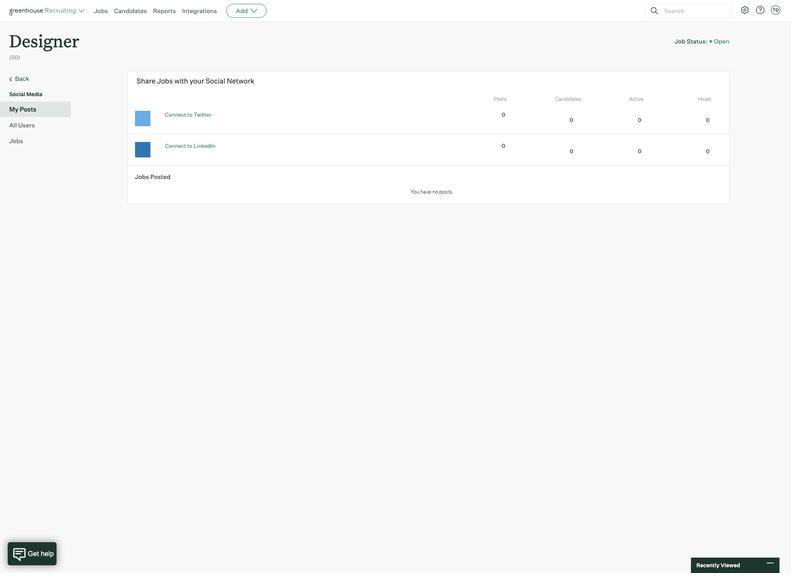 Task type: locate. For each thing, give the bounding box(es) containing it.
(50)
[[9, 54, 20, 61]]

1 horizontal spatial posts
[[494, 96, 507, 102]]

connect left twitter
[[165, 111, 186, 118]]

0 vertical spatial 0 0
[[502, 111, 574, 123]]

hired
[[699, 96, 711, 102]]

posted
[[150, 173, 171, 181]]

my posts
[[9, 105, 36, 113]]

connect for connect to linkedin
[[165, 142, 186, 149]]

share
[[137, 77, 156, 85]]

jobs link
[[94, 7, 108, 15], [9, 136, 68, 145]]

your
[[190, 77, 204, 85]]

social
[[206, 77, 226, 85], [9, 91, 25, 97]]

0 horizontal spatial jobs link
[[9, 136, 68, 145]]

0 0 for connect to twitter
[[502, 111, 574, 123]]

1 vertical spatial connect
[[165, 142, 186, 149]]

all users
[[9, 121, 35, 129]]

job status:
[[675, 37, 708, 45]]

jobs link left candidates link
[[94, 7, 108, 15]]

1 vertical spatial posts
[[20, 105, 36, 113]]

to for twitter
[[187, 111, 193, 118]]

0 vertical spatial candidates
[[114, 7, 147, 15]]

social right your
[[206, 77, 226, 85]]

1 vertical spatial to
[[187, 142, 193, 149]]

designer (50)
[[9, 29, 79, 61]]

recently
[[697, 562, 720, 569]]

0 vertical spatial to
[[187, 111, 193, 118]]

media
[[26, 91, 42, 97]]

1 horizontal spatial jobs link
[[94, 7, 108, 15]]

1 to from the top
[[187, 111, 193, 118]]

jobs left with
[[157, 77, 173, 85]]

you have no posts.
[[411, 189, 454, 195]]

viewed
[[721, 562, 741, 569]]

jobs down all
[[9, 137, 23, 145]]

0 vertical spatial social
[[206, 77, 226, 85]]

my posts link
[[9, 105, 68, 114]]

2 connect from the top
[[165, 142, 186, 149]]

to left linkedin
[[187, 142, 193, 149]]

all
[[9, 121, 17, 129]]

0 link
[[496, 111, 506, 118], [564, 116, 574, 124], [632, 116, 642, 124], [700, 116, 710, 124], [496, 142, 506, 150], [564, 147, 574, 155], [632, 147, 642, 155], [700, 147, 710, 155]]

1 vertical spatial 0 0
[[502, 142, 574, 154]]

reports
[[153, 7, 176, 15]]

linkedin
[[194, 142, 216, 149]]

jobs link down the all users "link"
[[9, 136, 68, 145]]

2 to from the top
[[187, 142, 193, 149]]

share jobs with your social network
[[137, 77, 255, 85]]

posts
[[494, 96, 507, 102], [20, 105, 36, 113]]

active
[[630, 96, 644, 102]]

0 horizontal spatial social
[[9, 91, 25, 97]]

0 0
[[502, 111, 574, 123], [502, 142, 574, 154]]

to left twitter
[[187, 111, 193, 118]]

td
[[773, 7, 780, 13]]

to
[[187, 111, 193, 118], [187, 142, 193, 149]]

1 vertical spatial social
[[9, 91, 25, 97]]

candidates link
[[114, 7, 147, 15]]

0
[[502, 111, 506, 118], [570, 117, 574, 123], [638, 117, 642, 123], [707, 117, 710, 123], [502, 142, 506, 149], [570, 148, 574, 154], [638, 148, 642, 154], [707, 148, 710, 154]]

social up my
[[9, 91, 25, 97]]

1 vertical spatial jobs link
[[9, 136, 68, 145]]

1 0 0 from the top
[[502, 111, 574, 123]]

connect left linkedin
[[165, 142, 186, 149]]

configure image
[[741, 5, 750, 15]]

candidates
[[114, 7, 147, 15], [556, 96, 582, 102]]

add
[[236, 7, 248, 15]]

integrations
[[182, 7, 217, 15]]

0 0 for connect to linkedin
[[502, 142, 574, 154]]

1 vertical spatial candidates
[[556, 96, 582, 102]]

1 horizontal spatial social
[[206, 77, 226, 85]]

0 vertical spatial connect
[[165, 111, 186, 118]]

status:
[[687, 37, 708, 45]]

connect
[[165, 111, 186, 118], [165, 142, 186, 149]]

2 0 0 from the top
[[502, 142, 574, 154]]

1 connect from the top
[[165, 111, 186, 118]]

jobs
[[94, 7, 108, 15], [157, 77, 173, 85], [9, 137, 23, 145], [135, 173, 149, 181]]

td button
[[770, 4, 783, 16]]



Task type: describe. For each thing, give the bounding box(es) containing it.
1 horizontal spatial candidates
[[556, 96, 582, 102]]

integrations link
[[182, 7, 217, 15]]

td button
[[772, 5, 781, 15]]

connect to twitter link
[[165, 111, 212, 118]]

to for linkedin
[[187, 142, 193, 149]]

with
[[175, 77, 188, 85]]

0 horizontal spatial posts
[[20, 105, 36, 113]]

users
[[18, 121, 35, 129]]

jobs posted
[[135, 173, 171, 181]]

designer
[[9, 29, 79, 52]]

jobs left candidates link
[[94, 7, 108, 15]]

recently viewed
[[697, 562, 741, 569]]

0 horizontal spatial candidates
[[114, 7, 147, 15]]

back link
[[9, 74, 68, 84]]

back
[[15, 75, 29, 82]]

connect to linkedin
[[165, 142, 216, 149]]

Search text field
[[663, 5, 725, 16]]

0 vertical spatial jobs link
[[94, 7, 108, 15]]

add button
[[227, 4, 267, 18]]

you
[[411, 189, 420, 195]]

have
[[421, 189, 432, 195]]

jobs left posted
[[135, 173, 149, 181]]

open
[[715, 37, 730, 45]]

all users link
[[9, 120, 68, 130]]

0 vertical spatial posts
[[494, 96, 507, 102]]

network
[[227, 77, 255, 85]]

greenhouse recruiting image
[[9, 6, 79, 15]]

no
[[433, 189, 439, 195]]

job
[[675, 37, 686, 45]]

reports link
[[153, 7, 176, 15]]

social media
[[9, 91, 42, 97]]

posts.
[[440, 189, 454, 195]]

designer link
[[9, 22, 79, 54]]

connect to twitter
[[165, 111, 212, 118]]

connect to linkedin link
[[165, 142, 216, 149]]

connect for connect to twitter
[[165, 111, 186, 118]]

twitter
[[194, 111, 212, 118]]

my
[[9, 105, 18, 113]]



Task type: vqa. For each thing, say whether or not it's contained in the screenshot.
0 0 for Connect to Twitter
yes



